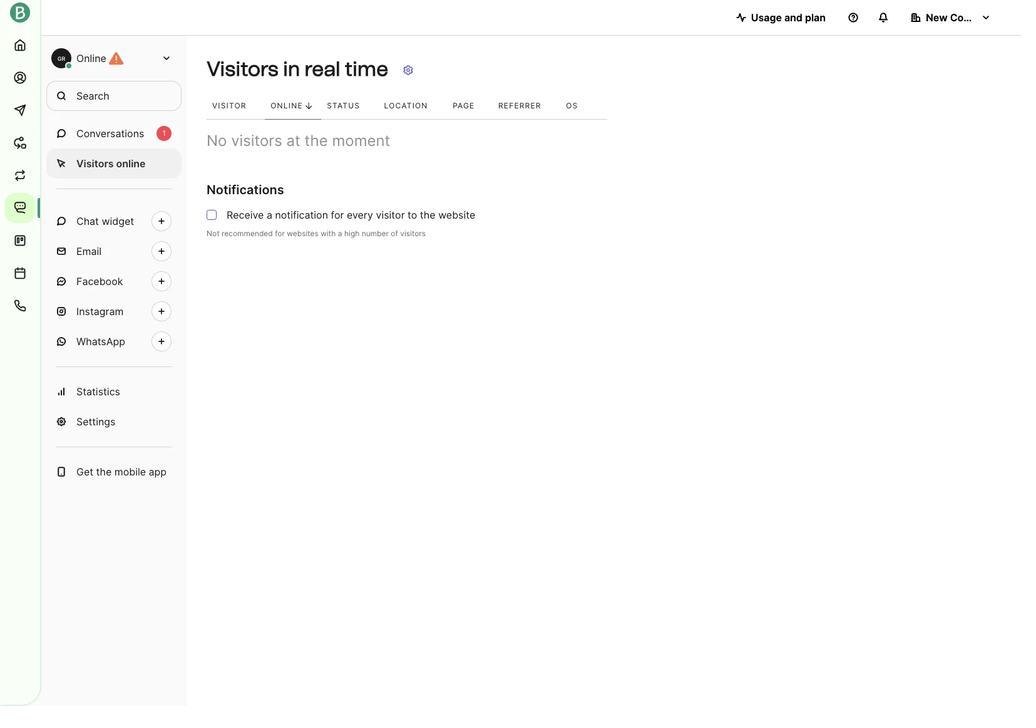 Task type: locate. For each thing, give the bounding box(es) containing it.
0 vertical spatial visitors
[[231, 132, 282, 150]]

facebook link
[[46, 266, 182, 296]]

1 horizontal spatial for
[[331, 209, 344, 221]]

a right with
[[338, 229, 342, 238]]

online
[[76, 52, 106, 65], [271, 101, 303, 110]]

0 horizontal spatial the
[[96, 466, 112, 478]]

online up at at the left of page
[[271, 101, 303, 110]]

visitors online link
[[46, 149, 182, 179]]

1 horizontal spatial online
[[271, 101, 303, 110]]

email link
[[46, 236, 182, 266]]

usage and plan
[[752, 11, 826, 24]]

no
[[207, 132, 227, 150]]

visitors left at at the left of page
[[231, 132, 282, 150]]

the right to
[[420, 209, 436, 221]]

0 vertical spatial a
[[267, 209, 273, 221]]

a right the receive
[[267, 209, 273, 221]]

os button
[[561, 93, 596, 119]]

receive
[[227, 209, 264, 221]]

chat widget
[[76, 215, 134, 227]]

new company
[[927, 11, 997, 24]]

search
[[76, 90, 109, 102]]

1 vertical spatial online
[[271, 101, 303, 110]]

the inside "link"
[[96, 466, 112, 478]]

new
[[927, 11, 948, 24]]

0 horizontal spatial for
[[275, 229, 285, 238]]

0 horizontal spatial a
[[267, 209, 273, 221]]

not recommended for websites with a high number of visitors
[[207, 229, 426, 238]]

email
[[76, 245, 102, 258]]

for up with
[[331, 209, 344, 221]]

1 horizontal spatial visitors
[[207, 57, 279, 81]]

in
[[283, 57, 300, 81]]

1 vertical spatial visitors
[[76, 157, 114, 170]]

1
[[162, 128, 166, 138]]

at
[[287, 132, 301, 150]]

facebook
[[76, 275, 123, 288]]

chat widget link
[[46, 206, 182, 236]]

visitors
[[231, 132, 282, 150], [401, 229, 426, 238]]

2 horizontal spatial the
[[420, 209, 436, 221]]

not
[[207, 229, 220, 238]]

for left websites
[[275, 229, 285, 238]]

visitors down conversations at the top of the page
[[76, 157, 114, 170]]

usage and plan button
[[727, 5, 836, 30]]

0 vertical spatial the
[[305, 132, 328, 150]]

1 horizontal spatial the
[[305, 132, 328, 150]]

get the mobile app
[[76, 466, 167, 478]]

no visitors at the moment
[[207, 132, 391, 150]]

status button
[[322, 93, 379, 119]]

referrer button
[[493, 93, 561, 119]]

new company button
[[902, 5, 1002, 30]]

plan
[[806, 11, 826, 24]]

visitors up visitor button
[[207, 57, 279, 81]]

0 horizontal spatial visitors
[[76, 157, 114, 170]]

company
[[951, 11, 997, 24]]

0 horizontal spatial visitors
[[231, 132, 282, 150]]

every
[[347, 209, 373, 221]]

and
[[785, 11, 803, 24]]

0 vertical spatial online
[[76, 52, 106, 65]]

2 vertical spatial the
[[96, 466, 112, 478]]

0 vertical spatial visitors
[[207, 57, 279, 81]]

moment
[[332, 132, 391, 150]]

1 vertical spatial for
[[275, 229, 285, 238]]

notification
[[275, 209, 328, 221]]

notifications
[[207, 182, 284, 197]]

widget
[[102, 215, 134, 227]]

visitors down to
[[401, 229, 426, 238]]

to
[[408, 209, 418, 221]]

the right at at the left of page
[[305, 132, 328, 150]]

online
[[116, 157, 146, 170]]

with
[[321, 229, 336, 238]]

the
[[305, 132, 328, 150], [420, 209, 436, 221], [96, 466, 112, 478]]

statistics
[[76, 385, 120, 398]]

the right 'get'
[[96, 466, 112, 478]]

visitor button
[[207, 93, 265, 119]]

whatsapp link
[[46, 326, 182, 357]]

online right gr
[[76, 52, 106, 65]]

search link
[[46, 81, 182, 111]]

visitors
[[207, 57, 279, 81], [76, 157, 114, 170]]

visitor
[[212, 101, 247, 110]]

1 vertical spatial a
[[338, 229, 342, 238]]

status
[[327, 101, 360, 110]]

page button
[[447, 93, 493, 119]]

a
[[267, 209, 273, 221], [338, 229, 342, 238]]

for
[[331, 209, 344, 221], [275, 229, 285, 238]]

1 horizontal spatial visitors
[[401, 229, 426, 238]]



Task type: describe. For each thing, give the bounding box(es) containing it.
visitors for visitors in real time
[[207, 57, 279, 81]]

high
[[345, 229, 360, 238]]

1 vertical spatial the
[[420, 209, 436, 221]]

visitors for visitors online
[[76, 157, 114, 170]]

receive a notification for every visitor to the website
[[227, 209, 476, 221]]

app
[[149, 466, 167, 478]]

instagram
[[76, 305, 124, 318]]

chat
[[76, 215, 99, 227]]

instagram link
[[46, 296, 182, 326]]

visitor
[[376, 209, 405, 221]]

visitors online
[[76, 157, 146, 170]]

referrer
[[499, 101, 542, 110]]

usage
[[752, 11, 783, 24]]

online button
[[265, 93, 322, 119]]

websites
[[287, 229, 319, 238]]

get
[[76, 466, 93, 478]]

0 vertical spatial for
[[331, 209, 344, 221]]

location
[[384, 101, 428, 110]]

settings link
[[46, 407, 182, 437]]

online inside button
[[271, 101, 303, 110]]

visitors in real time
[[207, 57, 389, 81]]

get the mobile app link
[[46, 457, 182, 487]]

1 vertical spatial visitors
[[401, 229, 426, 238]]

0 horizontal spatial online
[[76, 52, 106, 65]]

of
[[391, 229, 398, 238]]

real
[[305, 57, 341, 81]]

1 horizontal spatial a
[[338, 229, 342, 238]]

gr
[[57, 55, 65, 62]]

time
[[345, 57, 389, 81]]

location button
[[379, 93, 447, 119]]

whatsapp
[[76, 335, 125, 348]]

os
[[567, 101, 579, 110]]

conversations
[[76, 127, 144, 140]]

statistics link
[[46, 377, 182, 407]]

page
[[453, 101, 475, 110]]

settings
[[76, 415, 116, 428]]

website
[[439, 209, 476, 221]]

recommended
[[222, 229, 273, 238]]

number
[[362, 229, 389, 238]]

mobile
[[115, 466, 146, 478]]



Task type: vqa. For each thing, say whether or not it's contained in the screenshot.
Jacob
no



